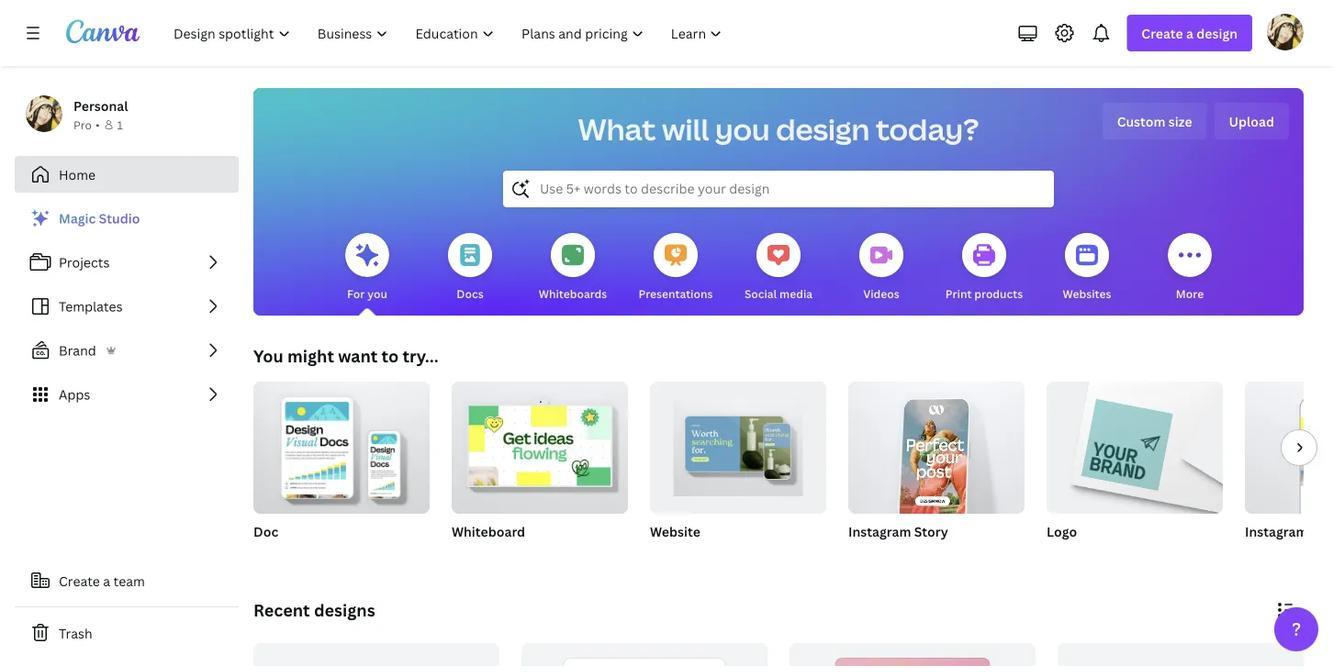 Task type: describe. For each thing, give the bounding box(es) containing it.
doc group
[[254, 375, 430, 564]]

instagram pos
[[1246, 523, 1334, 541]]

group for instagram pos
[[1246, 382, 1334, 514]]

instagram for instagram story
[[849, 523, 912, 541]]

website
[[650, 523, 701, 541]]

presentations
[[639, 286, 713, 301]]

brand link
[[15, 333, 239, 369]]

instagram for instagram pos
[[1246, 523, 1308, 541]]

social media
[[745, 286, 813, 301]]

magic studio
[[59, 210, 140, 227]]

trash link
[[15, 615, 239, 652]]

personal
[[73, 97, 128, 114]]

website group
[[650, 375, 827, 564]]

recent designs
[[254, 599, 375, 622]]

website 1366 × 768 px
[[650, 523, 722, 562]]

1366
[[650, 547, 677, 562]]

for you button
[[345, 220, 389, 316]]

magic studio link
[[15, 200, 239, 237]]

home
[[59, 166, 96, 183]]

videos button
[[860, 220, 904, 316]]

apps link
[[15, 377, 239, 413]]

try...
[[403, 345, 439, 367]]

more button
[[1168, 220, 1212, 316]]

what will you design today?
[[578, 109, 980, 149]]

upload button
[[1215, 103, 1290, 140]]

logo group
[[1047, 375, 1224, 564]]

studio
[[99, 210, 140, 227]]

1
[[117, 117, 123, 132]]

projects
[[59, 254, 110, 271]]

create a design button
[[1127, 15, 1253, 51]]

stephanie aranda image
[[1268, 14, 1304, 50]]

group for instagram story
[[849, 375, 1025, 525]]

whiteboards button
[[539, 220, 607, 316]]

social
[[745, 286, 777, 301]]

create a team button
[[15, 563, 239, 600]]

magic
[[59, 210, 96, 227]]

projects link
[[15, 244, 239, 281]]

more
[[1177, 286, 1204, 301]]

group for doc
[[254, 375, 430, 514]]

websites
[[1063, 286, 1112, 301]]

custom size button
[[1103, 103, 1207, 140]]

create a team
[[59, 573, 145, 590]]

pro
[[73, 117, 92, 132]]

top level navigation element
[[162, 15, 738, 51]]

media
[[780, 286, 813, 301]]

today?
[[876, 109, 980, 149]]

apps
[[59, 386, 90, 404]]

docs
[[457, 286, 484, 301]]

websites button
[[1063, 220, 1112, 316]]



Task type: locate. For each thing, give the bounding box(es) containing it.
you inside button
[[368, 286, 388, 301]]

products
[[975, 286, 1023, 301]]

1 vertical spatial a
[[103, 573, 110, 590]]

a
[[1187, 24, 1194, 42], [103, 573, 110, 590]]

create for create a design
[[1142, 24, 1184, 42]]

might
[[288, 345, 334, 367]]

home link
[[15, 156, 239, 193]]

0 horizontal spatial you
[[368, 286, 388, 301]]

1 horizontal spatial you
[[715, 109, 770, 149]]

print products button
[[946, 220, 1023, 316]]

custom size
[[1118, 113, 1193, 130]]

create a design
[[1142, 24, 1238, 42]]

custom
[[1118, 113, 1166, 130]]

templates link
[[15, 288, 239, 325]]

0 vertical spatial you
[[715, 109, 770, 149]]

templates
[[59, 298, 123, 316]]

create for create a team
[[59, 573, 100, 590]]

instagram left pos
[[1246, 523, 1308, 541]]

brand
[[59, 342, 96, 360]]

doc
[[254, 523, 278, 541]]

instagram left "story"
[[849, 523, 912, 541]]

create left team
[[59, 573, 100, 590]]

list containing magic studio
[[15, 200, 239, 413]]

docs button
[[448, 220, 492, 316]]

group for logo
[[1047, 375, 1224, 514]]

instagram story
[[849, 523, 949, 541]]

instagram post (square) group
[[1246, 382, 1334, 564]]

1 horizontal spatial design
[[1197, 24, 1238, 42]]

you
[[715, 109, 770, 149], [368, 286, 388, 301]]

logo
[[1047, 523, 1078, 541]]

for
[[347, 286, 365, 301]]

print
[[946, 286, 972, 301]]

design left the stephanie aranda icon
[[1197, 24, 1238, 42]]

what
[[578, 109, 656, 149]]

trash
[[59, 625, 92, 643]]

for you
[[347, 286, 388, 301]]

pro •
[[73, 117, 100, 132]]

list
[[15, 200, 239, 413]]

1 vertical spatial design
[[776, 109, 870, 149]]

social media button
[[745, 220, 813, 316]]

print products
[[946, 286, 1023, 301]]

instagram story group
[[849, 375, 1025, 564]]

story
[[915, 523, 949, 541]]

0 horizontal spatial design
[[776, 109, 870, 149]]

whiteboard
[[452, 523, 525, 541]]

instagram
[[849, 523, 912, 541], [1246, 523, 1308, 541]]

×
[[679, 547, 685, 562]]

a inside create a team button
[[103, 573, 110, 590]]

to
[[382, 345, 399, 367]]

design up search search field
[[776, 109, 870, 149]]

•
[[95, 117, 100, 132]]

whiteboard group
[[452, 375, 628, 564]]

a inside the create a design dropdown button
[[1187, 24, 1194, 42]]

a left team
[[103, 573, 110, 590]]

design
[[1197, 24, 1238, 42], [776, 109, 870, 149]]

None search field
[[503, 171, 1054, 208]]

px
[[709, 547, 722, 562]]

you
[[254, 345, 284, 367]]

2 instagram from the left
[[1246, 523, 1308, 541]]

recent
[[254, 599, 310, 622]]

0 vertical spatial create
[[1142, 24, 1184, 42]]

a for design
[[1187, 24, 1194, 42]]

create
[[1142, 24, 1184, 42], [59, 573, 100, 590]]

designs
[[314, 599, 375, 622]]

group for website
[[650, 375, 827, 514]]

Search search field
[[540, 172, 1018, 207]]

1 horizontal spatial create
[[1142, 24, 1184, 42]]

you right will
[[715, 109, 770, 149]]

want
[[338, 345, 378, 367]]

0 horizontal spatial a
[[103, 573, 110, 590]]

1 vertical spatial you
[[368, 286, 388, 301]]

0 horizontal spatial instagram
[[849, 523, 912, 541]]

instagram inside group
[[849, 523, 912, 541]]

upload
[[1230, 113, 1275, 130]]

whiteboards
[[539, 286, 607, 301]]

1 horizontal spatial instagram
[[1246, 523, 1308, 541]]

will
[[662, 109, 709, 149]]

0 horizontal spatial create
[[59, 573, 100, 590]]

presentations button
[[639, 220, 713, 316]]

1 instagram from the left
[[849, 523, 912, 541]]

a up size
[[1187, 24, 1194, 42]]

pos
[[1311, 523, 1334, 541]]

0 vertical spatial a
[[1187, 24, 1194, 42]]

create inside button
[[59, 573, 100, 590]]

1 vertical spatial create
[[59, 573, 100, 590]]

0 vertical spatial design
[[1197, 24, 1238, 42]]

you might want to try...
[[254, 345, 439, 367]]

create up custom size dropdown button
[[1142, 24, 1184, 42]]

create inside dropdown button
[[1142, 24, 1184, 42]]

size
[[1169, 113, 1193, 130]]

design inside the create a design dropdown button
[[1197, 24, 1238, 42]]

instagram inside group
[[1246, 523, 1308, 541]]

a for team
[[103, 573, 110, 590]]

1 horizontal spatial a
[[1187, 24, 1194, 42]]

you right for
[[368, 286, 388, 301]]

group
[[254, 375, 430, 514], [452, 375, 628, 514], [650, 375, 827, 514], [849, 375, 1025, 525], [1047, 375, 1224, 514], [1246, 382, 1334, 514]]

team
[[113, 573, 145, 590]]

768
[[687, 547, 707, 562]]

videos
[[864, 286, 900, 301]]



Task type: vqa. For each thing, say whether or not it's contained in the screenshot.
INSTAGRAM within the "Group"
yes



